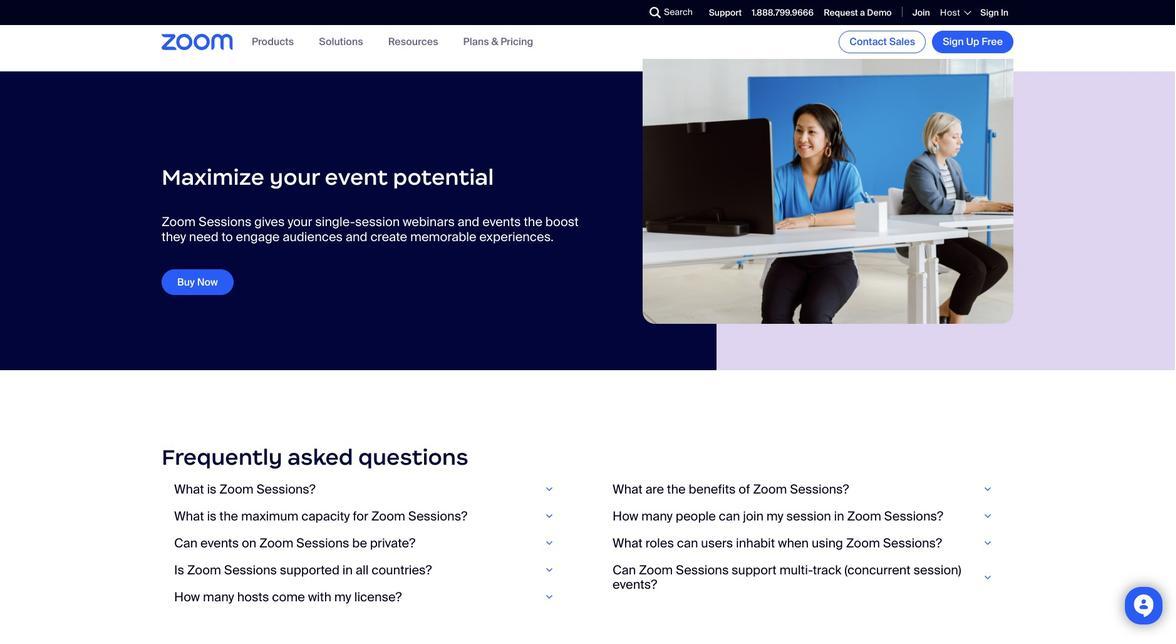 Task type: describe. For each thing, give the bounding box(es) containing it.
users
[[702, 535, 733, 551]]

a
[[861, 7, 866, 18]]

(concurrent
[[845, 562, 911, 578]]

be
[[352, 535, 367, 551]]

resources button
[[388, 35, 438, 49]]

plans & pricing link
[[464, 35, 534, 49]]

maximize your event potential
[[162, 163, 494, 191]]

what for what are the benefits of zoom sessions?
[[613, 481, 643, 497]]

experiences.
[[480, 229, 554, 245]]

supported
[[280, 562, 340, 578]]

the inside "zoom sessions gives your single-session webinars and events the boost they need to engage audiences and create memorable experiences."
[[524, 214, 543, 230]]

what is the maximum capacity for zoom sessions? button
[[174, 508, 563, 524]]

benefits
[[689, 481, 736, 497]]

what for what is the maximum capacity for zoom sessions?
[[174, 508, 204, 524]]

using
[[812, 535, 844, 551]]

countries?
[[372, 562, 432, 578]]

is
[[174, 562, 184, 578]]

two women working as desk image
[[643, 46, 1014, 324]]

what is zoom sessions? button
[[174, 481, 563, 497]]

they
[[162, 229, 186, 245]]

frequently
[[162, 444, 283, 471]]

request a demo link
[[824, 7, 892, 18]]

zoom logo image
[[162, 34, 233, 50]]

sign in
[[981, 7, 1009, 18]]

request
[[824, 7, 859, 18]]

1 vertical spatial can
[[677, 535, 699, 551]]

the for what is the maximum capacity for zoom sessions?
[[220, 508, 238, 524]]

how for how many hosts come with my license?
[[174, 589, 200, 605]]

engage
[[236, 229, 280, 245]]

up
[[967, 35, 980, 48]]

1 horizontal spatial and
[[458, 214, 480, 230]]

sales
[[890, 35, 916, 48]]

hosts
[[237, 589, 269, 605]]

search
[[664, 6, 693, 18]]

1.888.799.9666
[[752, 7, 814, 18]]

0 vertical spatial in
[[835, 508, 845, 524]]

join
[[913, 7, 931, 18]]

single-
[[315, 214, 355, 230]]

contact sales
[[850, 35, 916, 48]]

support
[[709, 7, 742, 18]]

zoom inside "zoom sessions gives your single-session webinars and events the boost they need to engage audiences and create memorable experiences."
[[162, 214, 196, 230]]

1 vertical spatial in
[[343, 562, 353, 578]]

many for hosts
[[203, 589, 234, 605]]

session)
[[914, 562, 962, 578]]

&
[[492, 35, 499, 49]]

solutions button
[[319, 35, 363, 49]]

my for license?
[[335, 589, 352, 605]]

what are the benefits of zoom sessions?
[[613, 481, 850, 497]]

what roles can users inhabit when using zoom sessions? button
[[613, 535, 1002, 551]]

0 vertical spatial your
[[270, 163, 320, 191]]

people
[[676, 508, 716, 524]]

sign up free
[[943, 35, 1003, 48]]

join link
[[913, 7, 931, 18]]

sign for sign in
[[981, 7, 999, 18]]

track
[[813, 562, 842, 578]]

how many people can join my session in zoom sessions?
[[613, 508, 944, 524]]

can for can events on zoom sessions be private?
[[174, 535, 198, 551]]

contact
[[850, 35, 887, 48]]

capacity
[[302, 508, 350, 524]]

is for the
[[207, 508, 217, 524]]

zoom inside can zoom sessions support multi-track (concurrent session) events?
[[639, 562, 673, 578]]

to
[[222, 229, 233, 245]]

potential
[[393, 163, 494, 191]]

how many hosts come with my license? button
[[174, 589, 563, 605]]

can zoom sessions support multi-track (concurrent session) events?
[[613, 562, 962, 593]]

plans & pricing
[[464, 35, 534, 49]]

demo
[[868, 7, 892, 18]]

create
[[371, 229, 407, 245]]

events inside frequently asked questions element
[[201, 535, 239, 551]]

your inside "zoom sessions gives your single-session webinars and events the boost they need to engage audiences and create memorable experiences."
[[288, 214, 312, 230]]

support
[[732, 562, 777, 578]]

how for how many people can join my session in zoom sessions?
[[613, 508, 639, 524]]

what for what roles can users inhabit when using zoom sessions?
[[613, 535, 643, 551]]

many for people
[[642, 508, 673, 524]]

webinars
[[403, 214, 455, 230]]

plans
[[464, 35, 489, 49]]

support link
[[709, 7, 742, 18]]

with
[[308, 589, 332, 605]]

are
[[646, 481, 664, 497]]



Task type: locate. For each thing, give the bounding box(es) containing it.
0 horizontal spatial can
[[174, 535, 198, 551]]

what left 'roles'
[[613, 535, 643, 551]]

request a demo
[[824, 7, 892, 18]]

1 horizontal spatial how
[[613, 508, 639, 524]]

1 vertical spatial your
[[288, 214, 312, 230]]

how many people can join my session in zoom sessions? button
[[613, 508, 1002, 524]]

is down frequently
[[207, 481, 217, 497]]

all
[[356, 562, 369, 578]]

gives
[[255, 214, 285, 230]]

0 vertical spatial many
[[642, 508, 673, 524]]

0 vertical spatial events
[[483, 214, 521, 230]]

can events on zoom sessions be private? button
[[174, 535, 563, 551]]

sign in link
[[981, 7, 1009, 18]]

my right join
[[767, 508, 784, 524]]

0 vertical spatial is
[[207, 481, 217, 497]]

your up gives
[[270, 163, 320, 191]]

2 horizontal spatial the
[[667, 481, 686, 497]]

in
[[835, 508, 845, 524], [343, 562, 353, 578]]

sessions down what is the maximum capacity for zoom sessions?
[[297, 535, 349, 551]]

come
[[272, 589, 305, 605]]

frequently asked questions element
[[162, 444, 1014, 605]]

1 horizontal spatial can
[[613, 562, 636, 578]]

0 vertical spatial can
[[719, 508, 740, 524]]

1 vertical spatial sign
[[943, 35, 964, 48]]

what left are
[[613, 481, 643, 497]]

asked
[[288, 444, 353, 471]]

when
[[778, 535, 809, 551]]

1 horizontal spatial the
[[524, 214, 543, 230]]

0 horizontal spatial the
[[220, 508, 238, 524]]

0 vertical spatial the
[[524, 214, 543, 230]]

0 vertical spatial my
[[767, 508, 784, 524]]

can
[[719, 508, 740, 524], [677, 535, 699, 551]]

events
[[483, 214, 521, 230], [201, 535, 239, 551]]

event
[[325, 163, 388, 191]]

what is the maximum capacity for zoom sessions?
[[174, 508, 468, 524]]

1 vertical spatial can
[[613, 562, 636, 578]]

events left the on
[[201, 535, 239, 551]]

the for what are the benefits of zoom sessions?
[[667, 481, 686, 497]]

what are the benefits of zoom sessions? button
[[613, 481, 1002, 497]]

the left boost
[[524, 214, 543, 230]]

0 vertical spatial how
[[613, 508, 639, 524]]

sign inside sign up free link
[[943, 35, 964, 48]]

sessions down the on
[[224, 562, 277, 578]]

what is zoom sessions?
[[174, 481, 316, 497]]

session down event
[[355, 214, 400, 230]]

the down what is zoom sessions?
[[220, 508, 238, 524]]

sign left up
[[943, 35, 964, 48]]

join
[[743, 508, 764, 524]]

sessions
[[199, 214, 252, 230], [297, 535, 349, 551], [224, 562, 277, 578], [676, 562, 729, 578]]

is zoom sessions supported in all countries?
[[174, 562, 432, 578]]

1.888.799.9666 link
[[752, 7, 814, 18]]

resources
[[388, 35, 438, 49]]

0 horizontal spatial how
[[174, 589, 200, 605]]

0 horizontal spatial many
[[203, 589, 234, 605]]

1 vertical spatial my
[[335, 589, 352, 605]]

host button
[[941, 7, 971, 18]]

can right 'roles'
[[677, 535, 699, 551]]

can inside can zoom sessions support multi-track (concurrent session) events?
[[613, 562, 636, 578]]

and right the webinars
[[458, 214, 480, 230]]

0 horizontal spatial my
[[335, 589, 352, 605]]

the
[[524, 214, 543, 230], [667, 481, 686, 497], [220, 508, 238, 524]]

0 horizontal spatial sign
[[943, 35, 964, 48]]

how
[[613, 508, 639, 524], [174, 589, 200, 605]]

sign left in
[[981, 7, 999, 18]]

contact sales link
[[839, 31, 926, 53]]

frequently asked questions
[[162, 444, 469, 471]]

my
[[767, 508, 784, 524], [335, 589, 352, 605]]

events right memorable
[[483, 214, 521, 230]]

my right "with"
[[335, 589, 352, 605]]

inhabit
[[736, 535, 775, 551]]

1 horizontal spatial events
[[483, 214, 521, 230]]

can for can zoom sessions support multi-track (concurrent session) events?
[[613, 562, 636, 578]]

boost
[[546, 214, 579, 230]]

what
[[174, 481, 204, 497], [613, 481, 643, 497], [174, 508, 204, 524], [613, 535, 643, 551]]

maximize
[[162, 163, 265, 191]]

1 vertical spatial events
[[201, 535, 239, 551]]

products button
[[252, 35, 294, 49]]

1 horizontal spatial can
[[719, 508, 740, 524]]

zoom sessions gives your single-session webinars and events the boost they need to engage audiences and create memorable experiences.
[[162, 214, 579, 245]]

sign for sign up free
[[943, 35, 964, 48]]

can events on zoom sessions be private?
[[174, 535, 416, 551]]

sessions?
[[257, 481, 316, 497], [790, 481, 850, 497], [409, 508, 468, 524], [885, 508, 944, 524], [884, 535, 943, 551]]

can left join
[[719, 508, 740, 524]]

1 vertical spatial is
[[207, 508, 217, 524]]

in up using on the right bottom of page
[[835, 508, 845, 524]]

0 horizontal spatial can
[[677, 535, 699, 551]]

0 vertical spatial session
[[355, 214, 400, 230]]

0 horizontal spatial events
[[201, 535, 239, 551]]

1 vertical spatial session
[[787, 508, 832, 524]]

buy now
[[177, 276, 218, 289]]

can
[[174, 535, 198, 551], [613, 562, 636, 578]]

what for what is zoom sessions?
[[174, 481, 204, 497]]

how many hosts come with my license?
[[174, 589, 402, 605]]

session inside frequently asked questions element
[[787, 508, 832, 524]]

1 horizontal spatial sign
[[981, 7, 999, 18]]

your
[[270, 163, 320, 191], [288, 214, 312, 230]]

on
[[242, 535, 257, 551]]

many down are
[[642, 508, 673, 524]]

1 is from the top
[[207, 481, 217, 497]]

sessions inside can zoom sessions support multi-track (concurrent session) events?
[[676, 562, 729, 578]]

is for zoom
[[207, 481, 217, 497]]

roles
[[646, 535, 674, 551]]

what up is
[[174, 508, 204, 524]]

my for session
[[767, 508, 784, 524]]

search image
[[650, 7, 661, 18], [650, 7, 661, 18]]

products
[[252, 35, 294, 49]]

now
[[197, 276, 218, 289]]

None search field
[[604, 3, 653, 23]]

what down frequently
[[174, 481, 204, 497]]

can zoom sessions support multi-track (concurrent session) events? button
[[613, 562, 1002, 593]]

buy now link
[[162, 270, 234, 295]]

1 horizontal spatial in
[[835, 508, 845, 524]]

1 vertical spatial many
[[203, 589, 234, 605]]

0 vertical spatial sign
[[981, 7, 999, 18]]

1 horizontal spatial my
[[767, 508, 784, 524]]

multi-
[[780, 562, 813, 578]]

0 horizontal spatial session
[[355, 214, 400, 230]]

2 is from the top
[[207, 508, 217, 524]]

2 vertical spatial the
[[220, 508, 238, 524]]

buy
[[177, 276, 195, 289]]

what roles can users inhabit when using zoom sessions?
[[613, 535, 943, 551]]

free
[[982, 35, 1003, 48]]

zoom
[[162, 214, 196, 230], [220, 481, 254, 497], [753, 481, 787, 497], [372, 508, 406, 524], [848, 508, 882, 524], [260, 535, 294, 551], [847, 535, 881, 551], [187, 562, 221, 578], [639, 562, 673, 578]]

private?
[[370, 535, 416, 551]]

0 horizontal spatial and
[[346, 229, 368, 245]]

sign
[[981, 7, 999, 18], [943, 35, 964, 48]]

and
[[458, 214, 480, 230], [346, 229, 368, 245]]

of
[[739, 481, 750, 497]]

questions
[[358, 444, 469, 471]]

1 horizontal spatial session
[[787, 508, 832, 524]]

in
[[1001, 7, 1009, 18]]

for
[[353, 508, 369, 524]]

audiences
[[283, 229, 343, 245]]

sessions inside "zoom sessions gives your single-session webinars and events the boost they need to engage audiences and create memorable experiences."
[[199, 214, 252, 230]]

maximum
[[241, 508, 299, 524]]

memorable
[[410, 229, 477, 245]]

0 vertical spatial can
[[174, 535, 198, 551]]

is zoom sessions supported in all countries? button
[[174, 562, 563, 578]]

pricing
[[501, 35, 534, 49]]

license?
[[355, 589, 402, 605]]

is down what is zoom sessions?
[[207, 508, 217, 524]]

the right are
[[667, 481, 686, 497]]

in left all
[[343, 562, 353, 578]]

1 vertical spatial how
[[174, 589, 200, 605]]

sessions left gives
[[199, 214, 252, 230]]

sign up free link
[[933, 31, 1014, 53]]

many left hosts
[[203, 589, 234, 605]]

sessions down "users"
[[676, 562, 729, 578]]

session up 'what roles can users inhabit when using zoom sessions?' dropdown button
[[787, 508, 832, 524]]

session inside "zoom sessions gives your single-session webinars and events the boost they need to engage audiences and create memorable experiences."
[[355, 214, 400, 230]]

events inside "zoom sessions gives your single-session webinars and events the boost they need to engage audiences and create memorable experiences."
[[483, 214, 521, 230]]

events?
[[613, 576, 658, 593]]

0 horizontal spatial in
[[343, 562, 353, 578]]

your right gives
[[288, 214, 312, 230]]

1 horizontal spatial many
[[642, 508, 673, 524]]

solutions
[[319, 35, 363, 49]]

and left create
[[346, 229, 368, 245]]

1 vertical spatial the
[[667, 481, 686, 497]]



Task type: vqa. For each thing, say whether or not it's contained in the screenshot.
Sessions
yes



